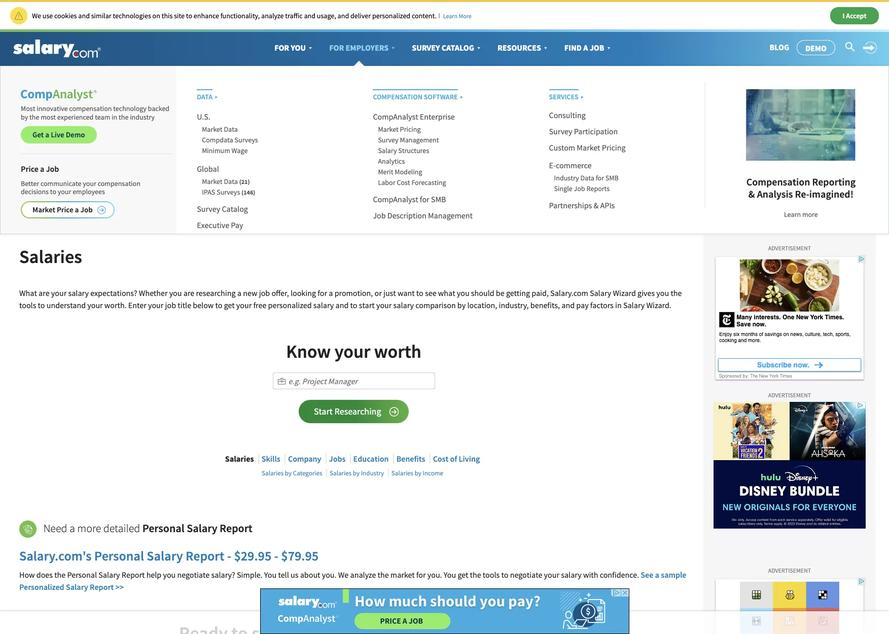 Task type: describe. For each thing, give the bounding box(es) containing it.
survey for survey catalog link associated with executive pay
[[197, 204, 220, 214]]

1 horizontal spatial price
[[57, 205, 73, 215]]

salaries by income
[[392, 470, 444, 478]]

salary.com
[[551, 288, 589, 298]]

a inside how does the personal salary report help you negotiate salary? simple. you tell us about you. we analyze the market for you. you get the tools to negotiate your salary with confidence. see a sample personalized salary report >>
[[655, 570, 660, 581]]

gives
[[638, 288, 655, 298]]

for inside how does the personal salary report help you negotiate salary? simple. you tell us about you. we analyze the market for you. you get the tools to negotiate your salary with confidence. see a sample personalized salary report >>
[[417, 570, 426, 581]]

technologies
[[113, 11, 151, 20]]

free
[[253, 300, 267, 310]]

you inside for you link
[[291, 42, 306, 53]]

in inside what are your salary expectations? whether you are researching a new job offer, looking for a promotion, or just want to see what you should be getting paid, salary.com salary wizard gives you the tools to understand your worth. enter your job title below to get your free personalized salary and to start your salary comparison by location, industry, benefits, and pay factors in salary wizard.
[[616, 300, 622, 310]]

2 - from the left
[[274, 548, 279, 565]]

a inside price a job better communicate your compensation decisions to your employees
[[40, 164, 44, 174]]

looking
[[291, 288, 316, 298]]

& inside compensation reporting & analysis re-imagined!
[[749, 188, 755, 200]]

market price a job link
[[22, 203, 113, 218]]

your up market price a job
[[58, 187, 71, 197]]

salary inside companalyst enterprise market pricing survey management salary structures analytics merit modeling labor cost forecasting
[[378, 146, 397, 155]]

minimum
[[202, 146, 230, 155]]

report up salary?
[[186, 548, 225, 565]]

salary.com's
[[19, 548, 92, 565]]

salaries by income link
[[392, 470, 444, 478]]

price inside price a job better communicate your compensation decisions to your employees
[[21, 164, 38, 174]]

your up e.g. project manager search box in the left of the page
[[335, 341, 371, 363]]

living
[[459, 454, 480, 465]]

researching
[[196, 288, 236, 298]]

by for salaries by categories
[[285, 470, 292, 478]]

0 vertical spatial personalized
[[372, 11, 411, 20]]

0 vertical spatial personal
[[142, 522, 185, 536]]

learn for learn more
[[785, 210, 801, 219]]

for up the job description management
[[420, 194, 430, 204]]

by for salaries by industry
[[353, 470, 360, 478]]

find
[[565, 42, 582, 53]]

offer,
[[272, 288, 289, 298]]

and left similar
[[78, 11, 90, 20]]

companalyst image
[[21, 89, 97, 101]]

a right need
[[70, 522, 75, 536]]

analyze inside how does the personal salary report help you negotiate salary? simple. you tell us about you. we analyze the market for you. you get the tools to negotiate your salary with confidence. see a sample personalized salary report >>
[[350, 570, 376, 581]]

salaries up what
[[19, 245, 82, 268]]

tools inside how does the personal salary report help you negotiate salary? simple. you tell us about you. we analyze the market for you. you get the tools to negotiate your salary with confidence. see a sample personalized salary report >>
[[483, 570, 500, 581]]

market price a job
[[32, 205, 93, 215]]

imagined!
[[810, 188, 854, 200]]

what
[[438, 288, 456, 298]]

see
[[641, 570, 654, 581]]

industry
[[130, 112, 155, 122]]

does
[[36, 570, 53, 581]]

market for custom market pricing
[[577, 143, 601, 153]]

detailed
[[103, 522, 140, 536]]

cookies
[[54, 11, 77, 20]]

income
[[423, 470, 444, 478]]

this
[[162, 11, 173, 20]]

salaries by industry
[[330, 470, 384, 478]]

sample
[[661, 570, 687, 581]]

triangle right image for participation
[[579, 90, 586, 101]]

single job reports link
[[554, 184, 701, 194]]

companalyst for smb
[[373, 194, 446, 204]]

global link
[[197, 163, 219, 175]]

salaries left skills link
[[225, 454, 254, 465]]

demo inside demo link
[[806, 43, 827, 53]]

just
[[384, 288, 396, 298]]

blog link
[[770, 42, 790, 52]]

learn for learn more
[[443, 12, 458, 20]]

education link
[[354, 454, 389, 465]]

your inside how does the personal salary report help you negotiate salary? simple. you tell us about you. we analyze the market for you. you get the tools to negotiate your salary with confidence. see a sample personalized salary report >>
[[544, 570, 560, 581]]

compensation for compensation software
[[373, 92, 423, 102]]

2 are from the left
[[184, 288, 194, 298]]

worth
[[374, 341, 422, 363]]

more
[[459, 12, 472, 20]]

employers
[[346, 42, 389, 53]]

wage
[[232, 146, 248, 155]]

companalyst enterprise link
[[373, 111, 455, 123]]

report left >>
[[90, 583, 114, 593]]

for employers link
[[322, 32, 405, 63]]

re-
[[795, 188, 810, 200]]

1 negotiate from the left
[[177, 570, 210, 581]]

for inside what are your salary expectations? whether you are researching a new job offer, looking for a promotion, or just want to see what you should be getting paid, salary.com salary wizard gives you the tools to understand your worth. enter your job title below to get your free personalized salary and to start your salary comparison by location, industry, benefits, and pay factors in salary wizard.
[[318, 288, 327, 298]]

salary up factors
[[590, 288, 612, 298]]

report up >>
[[122, 570, 145, 581]]

how
[[19, 570, 35, 581]]

merit
[[378, 167, 394, 177]]

survey for 'survey participation' link
[[549, 126, 573, 137]]

whether
[[139, 288, 168, 298]]

on
[[153, 11, 160, 20]]

job down employees
[[80, 205, 93, 215]]

0 horizontal spatial job
[[165, 300, 176, 310]]

salary structures link
[[378, 146, 525, 156]]

(146)
[[242, 189, 255, 196]]

management inside companalyst enterprise market pricing survey management salary structures analytics merit modeling labor cost forecasting
[[400, 135, 439, 145]]

triangle right image for for
[[458, 90, 465, 101]]

companalyst for smb link
[[373, 194, 446, 205]]

your left worth.
[[87, 300, 103, 310]]

catalog for executive pay
[[222, 204, 248, 214]]

job description management link
[[373, 210, 473, 221]]

a right get
[[45, 130, 49, 140]]

participation
[[574, 126, 618, 137]]

search image
[[845, 41, 856, 52]]

for you link
[[267, 32, 322, 63]]

get inside how does the personal salary report help you negotiate salary? simple. you tell us about you. we analyze the market for you. you get the tools to negotiate your salary with confidence. see a sample personalized salary report >>
[[458, 570, 469, 581]]

market for global market data (21) ipas surveys (146)
[[202, 177, 223, 186]]

for employers
[[329, 42, 389, 53]]

wizard
[[613, 288, 636, 298]]

arrow circle right image for market price a job
[[97, 206, 106, 214]]

and right "usage,"
[[338, 11, 349, 20]]

experienced
[[57, 112, 94, 122]]

categories
[[293, 470, 322, 478]]

custom market pricing
[[549, 143, 626, 153]]

survey catalog for resources
[[412, 42, 474, 53]]

salary up >>
[[99, 570, 120, 581]]

1 vertical spatial smb
[[431, 194, 446, 204]]

smb inside e-commerce industry data for smb single job reports
[[606, 174, 619, 183]]

want
[[398, 288, 415, 298]]

>>
[[115, 583, 124, 593]]

personal inside how does the personal salary report help you negotiate salary? simple. you tell us about you. we analyze the market for you. you get the tools to negotiate your salary with confidence. see a sample personalized salary report >>
[[67, 570, 97, 581]]

new
[[243, 288, 258, 298]]

ipas
[[202, 188, 215, 197]]

for for for employers
[[329, 42, 344, 53]]

you up wizard.
[[657, 288, 669, 298]]

custom
[[549, 143, 576, 153]]

tools inside what are your salary expectations? whether you are researching a new job offer, looking for a promotion, or just want to see what you should be getting paid, salary.com salary wizard gives you the tools to understand your worth. enter your job title below to get your free personalized salary and to start your salary comparison by location, industry, benefits, and pay factors in salary wizard.
[[19, 300, 36, 310]]

research link
[[40, 71, 69, 81]]

start
[[314, 406, 333, 418]]

u.s.
[[197, 112, 210, 122]]

analysis
[[758, 188, 793, 200]]

survey catalog for executive pay
[[197, 204, 248, 214]]

confidence.
[[600, 570, 640, 581]]

partnerships
[[549, 200, 592, 210]]

survey inside companalyst enterprise market pricing survey management salary structures analytics merit modeling labor cost forecasting
[[378, 135, 399, 145]]

salaries by categories link
[[262, 470, 322, 478]]

better
[[21, 179, 39, 188]]

benefits,
[[531, 300, 560, 310]]

you inside how does the personal salary report help you negotiate salary? simple. you tell us about you. we analyze the market for you. you get the tools to negotiate your salary with confidence. see a sample personalized salary report >>
[[163, 570, 176, 581]]

for inside e-commerce industry data for smb single job reports
[[596, 174, 604, 183]]

0 vertical spatial more
[[803, 210, 818, 219]]

your down new
[[236, 300, 252, 310]]

and down promotion,
[[336, 300, 349, 310]]

industry data for smb link
[[554, 173, 701, 184]]

consulting link
[[549, 110, 586, 120]]

factors
[[591, 300, 614, 310]]

services
[[549, 92, 579, 102]]

1 vertical spatial pricing
[[602, 143, 626, 153]]

survey catalog link for resources
[[405, 32, 490, 63]]

reporting
[[813, 175, 856, 188]]

be
[[496, 288, 505, 298]]

2 horizontal spatial you
[[444, 570, 456, 581]]

executive
[[197, 220, 229, 230]]

1 horizontal spatial cost
[[433, 454, 449, 465]]

global market data (21) ipas surveys (146)
[[197, 164, 255, 197]]

0 horizontal spatial more
[[77, 522, 101, 536]]

survey management link
[[378, 135, 525, 146]]

functionality,
[[221, 11, 260, 20]]

get inside what are your salary expectations? whether you are researching a new job offer, looking for a promotion, or just want to see what you should be getting paid, salary.com salary wizard gives you the tools to understand your worth. enter your job title below to get your free personalized salary and to start your salary comparison by location, industry, benefits, and pay factors in salary wizard.
[[224, 300, 235, 310]]

salaries for salaries by income
[[392, 470, 414, 478]]

home
[[8, 71, 25, 80]]

skills
[[262, 454, 280, 465]]

job left description
[[373, 210, 386, 221]]

salary inside how does the personal salary report help you negotiate salary? simple. you tell us about you. we analyze the market for you. you get the tools to negotiate your salary with confidence. see a sample personalized salary report >>
[[561, 570, 582, 581]]

commerce
[[556, 160, 592, 170]]

simple.
[[237, 570, 263, 581]]

executive pay
[[197, 220, 243, 230]]

consulting
[[549, 110, 586, 120]]

you up title
[[169, 288, 182, 298]]

job inside e-commerce industry data for smb single job reports
[[574, 184, 585, 193]]

what are your salary expectations? whether you are researching a new job offer, looking for a promotion, or just want to see what you should be getting paid, salary.com salary wizard gives you the tools to understand your worth. enter your job title below to get your free personalized salary and to start your salary comparison by location, industry, benefits, and pay factors in salary wizard.
[[19, 288, 682, 310]]

salary down want at top
[[394, 300, 414, 310]]



Task type: vqa. For each thing, say whether or not it's contained in the screenshot.
COVID-19: Will I Lose My Job? link
no



Task type: locate. For each thing, give the bounding box(es) containing it.
0 vertical spatial analyze
[[261, 11, 284, 20]]

arrow circle right image inside market price a job link
[[97, 206, 106, 214]]

surveys up wage
[[235, 135, 258, 145]]

by for salaries by income
[[415, 470, 422, 478]]

0 vertical spatial job
[[259, 288, 270, 298]]

2 for from the left
[[329, 42, 344, 53]]

your down whether
[[148, 300, 164, 310]]

survey catalog link down learn more link
[[405, 32, 490, 63]]

0 vertical spatial catalog
[[442, 42, 474, 53]]

1 vertical spatial get
[[458, 570, 469, 581]]

1 are from the left
[[39, 288, 50, 298]]

1 for from the left
[[275, 42, 289, 53]]

1 companalyst from the top
[[373, 112, 419, 122]]

for right the market
[[417, 570, 426, 581]]

1 vertical spatial analyze
[[350, 570, 376, 581]]

employees
[[73, 187, 105, 197]]

getting
[[506, 288, 530, 298]]

survey for survey catalog link related to resources
[[412, 42, 440, 53]]

1 triangle right image from the left
[[458, 90, 465, 101]]

you
[[169, 288, 182, 298], [457, 288, 470, 298], [657, 288, 669, 298], [163, 570, 176, 581]]

1 vertical spatial personalized
[[268, 300, 312, 310]]

management up structures
[[400, 135, 439, 145]]

us
[[291, 570, 299, 581]]

job
[[590, 42, 605, 53], [46, 164, 59, 174], [574, 184, 585, 193], [80, 205, 93, 215], [373, 210, 386, 221]]

compensation inside most innovative compensation technology backed by the most experienced team in the industry
[[69, 104, 112, 113]]

industry for commerce
[[554, 174, 579, 183]]

1 horizontal spatial job
[[259, 288, 270, 298]]

a left promotion,
[[329, 288, 333, 298]]

a left new
[[237, 288, 242, 298]]

compensation
[[69, 104, 112, 113], [98, 179, 140, 188]]

survey
[[412, 42, 440, 53], [549, 126, 573, 137], [378, 135, 399, 145], [197, 204, 220, 214]]

compensation up "companalyst enterprise" link
[[373, 92, 423, 102]]

market inside u.s. market data compdata surveys minimum wage
[[202, 125, 223, 134]]

1 horizontal spatial industry
[[554, 174, 579, 183]]

we inside how does the personal salary report help you negotiate salary? simple. you tell us about you. we analyze the market for you. you get the tools to negotiate your salary with confidence. see a sample personalized salary report >>
[[338, 570, 349, 581]]

you right the market
[[444, 570, 456, 581]]

& left apis
[[594, 200, 599, 210]]

None search field
[[273, 373, 435, 390]]

personal
[[142, 522, 185, 536], [94, 548, 144, 565], [67, 570, 97, 581]]

0 vertical spatial compensation
[[69, 104, 112, 113]]

- up salary?
[[227, 548, 231, 565]]

your left "with"
[[544, 570, 560, 581]]

catalog down learn more link
[[442, 42, 474, 53]]

companalyst inside companalyst for smb link
[[373, 194, 419, 204]]

personalized right deliver on the top of page
[[372, 11, 411, 20]]

0 horizontal spatial negotiate
[[177, 570, 210, 581]]

0 vertical spatial price
[[21, 164, 38, 174]]

e-commerce industry data for smb single job reports
[[549, 160, 619, 193]]

1 vertical spatial cost
[[433, 454, 449, 465]]

pay
[[577, 300, 589, 310]]

we right about at the bottom left of the page
[[338, 570, 349, 581]]

catalog for resources
[[442, 42, 474, 53]]

1 horizontal spatial tools
[[483, 570, 500, 581]]

1 vertical spatial industry
[[361, 470, 384, 478]]

1 horizontal spatial are
[[184, 288, 194, 298]]

triangle right image up the market pricing link on the top of page
[[458, 90, 465, 101]]

0 vertical spatial companalyst
[[373, 112, 419, 122]]

companalyst down compensation software
[[373, 112, 419, 122]]

demo right the live
[[66, 130, 85, 140]]

0 horizontal spatial -
[[227, 548, 231, 565]]

education
[[354, 454, 389, 465]]

1 horizontal spatial &
[[749, 188, 755, 200]]

use
[[43, 11, 53, 20]]

compensation up learn more
[[747, 175, 811, 188]]

market inside global market data (21) ipas surveys (146)
[[202, 177, 223, 186]]

are right what
[[39, 288, 50, 298]]

triangle right image inside services link
[[579, 90, 586, 101]]

0 vertical spatial cost
[[397, 178, 410, 187]]

salaries down jobs
[[330, 470, 352, 478]]

1 horizontal spatial in
[[616, 300, 622, 310]]

0 horizontal spatial for
[[275, 42, 289, 53]]

researching
[[335, 406, 381, 418]]

0 vertical spatial compensation
[[373, 92, 423, 102]]

home link
[[8, 71, 28, 81]]

salary up understand
[[68, 288, 89, 298]]

survey down the content.
[[412, 42, 440, 53]]

salary right personalized
[[66, 583, 88, 593]]

site
[[174, 11, 185, 20]]

data inside u.s. market data compdata surveys minimum wage
[[224, 125, 238, 134]]

data inside global market data (21) ipas surveys (146)
[[224, 177, 238, 186]]

cost left the of
[[433, 454, 449, 465]]

your down just
[[377, 300, 392, 310]]

0 horizontal spatial you
[[264, 570, 277, 581]]

advertisement
[[423, 132, 466, 139], [769, 244, 812, 252], [769, 392, 812, 399], [769, 567, 812, 575]]

0 horizontal spatial are
[[39, 288, 50, 298]]

by left most
[[21, 112, 28, 122]]

1 vertical spatial management
[[428, 210, 473, 221]]

learn
[[443, 12, 458, 20], [785, 210, 801, 219]]

market down decisions at the left top of page
[[32, 205, 55, 215]]

personalized inside what are your salary expectations? whether you are researching a new job offer, looking for a promotion, or just want to see what you should be getting paid, salary.com salary wizard gives you the tools to understand your worth. enter your job title below to get your free personalized salary and to start your salary comparison by location, industry, benefits, and pay factors in salary wizard.
[[268, 300, 312, 310]]

report up $29.95
[[220, 522, 253, 536]]

traffic
[[285, 11, 303, 20]]

blog
[[770, 42, 790, 52]]

a right find at the right top of page
[[584, 42, 588, 53]]

survey up custom
[[549, 126, 573, 137]]

paid,
[[532, 288, 549, 298]]

data inside e-commerce industry data for smb single job reports
[[581, 174, 595, 183]]

salaries for salaries by categories
[[262, 470, 284, 478]]

benefits
[[397, 454, 425, 465]]

you down traffic
[[291, 42, 306, 53]]

job description management
[[373, 210, 473, 221]]

arrow circle right image for start researching
[[389, 408, 399, 417]]

0 vertical spatial in
[[112, 112, 117, 122]]

0 vertical spatial we
[[32, 11, 41, 20]]

1 vertical spatial more
[[77, 522, 101, 536]]

0 horizontal spatial survey catalog link
[[197, 204, 248, 214]]

analyze left the market
[[350, 570, 376, 581]]

salaries down benefits
[[392, 470, 414, 478]]

pricing down "companalyst enterprise" link
[[400, 125, 421, 134]]

your right communicate
[[83, 179, 96, 188]]

by down education link
[[353, 470, 360, 478]]

analytics
[[378, 157, 405, 166]]

arrow circle right image
[[97, 206, 106, 214], [389, 408, 399, 417]]

learn more link
[[443, 12, 472, 20]]

a down employees
[[75, 205, 79, 215]]

job right find at the right top of page
[[590, 42, 605, 53]]

benefits link
[[397, 454, 425, 465]]

triangle right image
[[458, 90, 465, 101], [579, 90, 586, 101]]

0 vertical spatial surveys
[[235, 135, 258, 145]]

surveys inside u.s. market data compdata surveys minimum wage
[[235, 135, 258, 145]]

by left location,
[[458, 300, 466, 310]]

compensation software link
[[373, 89, 465, 102]]

by
[[21, 112, 28, 122], [458, 300, 466, 310], [285, 470, 292, 478], [353, 470, 360, 478], [415, 470, 422, 478]]

most
[[41, 112, 56, 122]]

price up the better
[[21, 164, 38, 174]]

companalyst down labor
[[373, 194, 419, 204]]

data left (21)
[[224, 177, 238, 186]]

1 horizontal spatial learn
[[785, 210, 801, 219]]

1 vertical spatial survey catalog
[[197, 204, 248, 214]]

data up reports
[[581, 174, 595, 183]]

1 horizontal spatial smb
[[606, 174, 619, 183]]

partnerships & apis
[[549, 200, 615, 210]]

2 triangle right image from the left
[[579, 90, 586, 101]]

smb down forecasting
[[431, 194, 446, 204]]

market up compdata
[[202, 125, 223, 134]]

1 vertical spatial demo
[[66, 130, 85, 140]]

survey catalog up the executive pay on the left top of the page
[[197, 204, 248, 214]]

0 horizontal spatial triangle right image
[[458, 90, 465, 101]]

salaries by industry link
[[330, 470, 384, 478]]

market down "companalyst enterprise" link
[[378, 125, 399, 134]]

1 horizontal spatial personalized
[[372, 11, 411, 20]]

for down traffic
[[275, 42, 289, 53]]

0 horizontal spatial arrow circle right image
[[97, 206, 106, 214]]

0 vertical spatial arrow circle right image
[[97, 206, 106, 214]]

1 vertical spatial personal
[[94, 548, 144, 565]]

salaries down skills link
[[262, 470, 284, 478]]

companalyst inside companalyst enterprise market pricing survey management salary structures analytics merit modeling labor cost forecasting
[[373, 112, 419, 122]]

salary up the salary.com's personal salary report - $29.95 - $79.95
[[187, 522, 217, 536]]

triangle right image up consulting
[[579, 90, 586, 101]]

0 horizontal spatial survey catalog
[[197, 204, 248, 214]]

1 horizontal spatial for
[[329, 42, 344, 53]]

see
[[425, 288, 437, 298]]

companalyst for companalyst for smb
[[373, 194, 419, 204]]

surveys down (21)
[[217, 188, 240, 197]]

0 vertical spatial demo
[[806, 43, 827, 53]]

for for for you
[[275, 42, 289, 53]]

your
[[83, 179, 96, 188], [58, 187, 71, 197], [51, 288, 67, 298], [87, 300, 103, 310], [148, 300, 164, 310], [236, 300, 252, 310], [377, 300, 392, 310], [335, 341, 371, 363], [544, 570, 560, 581]]

a up communicate
[[40, 164, 44, 174]]

companalyst for companalyst enterprise market pricing survey management salary structures analytics merit modeling labor cost forecasting
[[373, 112, 419, 122]]

i accept button
[[831, 7, 880, 24]]

1 horizontal spatial get
[[458, 570, 469, 581]]

find a job
[[565, 42, 605, 53]]

start
[[359, 300, 375, 310]]

1 vertical spatial compensation
[[98, 179, 140, 188]]

1 horizontal spatial you
[[291, 42, 306, 53]]

arrow circle right image inside start researching button
[[389, 408, 399, 417]]

know
[[286, 341, 331, 363]]

1 horizontal spatial we
[[338, 570, 349, 581]]

salaries for salaries by industry
[[330, 470, 352, 478]]

demo inside get a live demo link
[[66, 130, 85, 140]]

0 horizontal spatial price
[[21, 164, 38, 174]]

1 horizontal spatial pricing
[[602, 143, 626, 153]]

industry for by
[[361, 470, 384, 478]]

survey catalog
[[412, 42, 474, 53], [197, 204, 248, 214]]

cost of living link
[[433, 454, 480, 465]]

compensation for compensation reporting & analysis re-imagined!
[[747, 175, 811, 188]]

more left 'detailed'
[[77, 522, 101, 536]]

advertisement region
[[260, 142, 630, 188], [714, 255, 866, 382], [714, 402, 866, 529], [714, 578, 866, 635], [260, 589, 630, 635]]

market inside companalyst enterprise market pricing survey management salary structures analytics merit modeling labor cost forecasting
[[378, 125, 399, 134]]

a
[[584, 42, 588, 53], [45, 130, 49, 140], [40, 164, 44, 174], [75, 205, 79, 215], [237, 288, 242, 298], [329, 288, 333, 298], [70, 522, 75, 536], [655, 570, 660, 581]]

more down re-
[[803, 210, 818, 219]]

price down communicate
[[57, 205, 73, 215]]

deliver
[[351, 11, 371, 20]]

to inside price a job better communicate your compensation decisions to your employees
[[50, 187, 56, 197]]

0 horizontal spatial demo
[[66, 130, 85, 140]]

2 vertical spatial personal
[[67, 570, 97, 581]]

compdata
[[202, 135, 233, 145]]

survey up analytics
[[378, 135, 399, 145]]

you right what
[[457, 288, 470, 298]]

0 vertical spatial survey catalog link
[[405, 32, 490, 63]]

content.
[[412, 11, 437, 20]]

learn down re-
[[785, 210, 801, 219]]

1 vertical spatial in
[[616, 300, 622, 310]]

in inside most innovative compensation technology backed by the most experienced team in the industry
[[112, 112, 117, 122]]

0 horizontal spatial smb
[[431, 194, 446, 204]]

by inside most innovative compensation technology backed by the most experienced team in the industry
[[21, 112, 28, 122]]

1 you. from the left
[[322, 570, 337, 581]]

survey down ipas at the top
[[197, 204, 220, 214]]

demo link
[[797, 40, 836, 55]]

salary
[[68, 288, 89, 298], [314, 300, 334, 310], [394, 300, 414, 310], [561, 570, 582, 581]]

0 horizontal spatial get
[[224, 300, 235, 310]]

research
[[40, 71, 65, 80]]

and right traffic
[[304, 11, 316, 20]]

0 horizontal spatial compensation
[[373, 92, 423, 102]]

usage,
[[317, 11, 336, 20]]

compensation inside price a job better communicate your compensation decisions to your employees
[[98, 179, 140, 188]]

market for u.s. market data compdata surveys minimum wage
[[202, 125, 223, 134]]

your up understand
[[51, 288, 67, 298]]

personalized
[[372, 11, 411, 20], [268, 300, 312, 310]]

cost down modeling
[[397, 178, 410, 187]]

0 horizontal spatial analyze
[[261, 11, 284, 20]]

survey catalog down learn more link
[[412, 42, 474, 53]]

personal up the salary.com's personal salary report - $29.95 - $79.95
[[142, 522, 185, 536]]

surveys inside global market data (21) ipas surveys (146)
[[217, 188, 240, 197]]

salary left "with"
[[561, 570, 582, 581]]

0 vertical spatial learn
[[443, 12, 458, 20]]

labor
[[378, 178, 396, 187]]

job right single
[[574, 184, 585, 193]]

1 vertical spatial we
[[338, 570, 349, 581]]

personal down 'detailed'
[[94, 548, 144, 565]]

2 negotiate from the left
[[510, 570, 543, 581]]

the inside what are your salary expectations? whether you are researching a new job offer, looking for a promotion, or just want to see what you should be getting paid, salary.com salary wizard gives you the tools to understand your worth. enter your job title below to get your free personalized salary and to start your salary comparison by location, industry, benefits, and pay factors in salary wizard.
[[671, 288, 682, 298]]

jobs link
[[329, 454, 346, 465]]

i
[[843, 11, 845, 20]]

1 horizontal spatial -
[[274, 548, 279, 565]]

survey catalog link up the executive pay on the left top of the page
[[197, 204, 248, 214]]

demo left search image
[[806, 43, 827, 53]]

salary.com image
[[13, 40, 101, 58]]

e.g. Project Manager search field
[[273, 373, 435, 390]]

tools
[[19, 300, 36, 310], [483, 570, 500, 581]]

1 horizontal spatial negotiate
[[510, 570, 543, 581]]

location,
[[468, 300, 497, 310]]

analyze left traffic
[[261, 11, 284, 20]]

0 horizontal spatial you.
[[322, 570, 337, 581]]

0 horizontal spatial learn
[[443, 12, 458, 20]]

1 horizontal spatial arrow circle right image
[[389, 408, 399, 417]]

personalized
[[19, 583, 64, 593]]

to inside how does the personal salary report help you negotiate salary? simple. you tell us about you. we analyze the market for you. you get the tools to negotiate your salary with confidence. see a sample personalized salary report >>
[[502, 570, 509, 581]]

start researching button
[[299, 401, 409, 424]]

salary up help
[[147, 548, 183, 565]]

market down 'survey participation' link
[[577, 143, 601, 153]]

1 vertical spatial tools
[[483, 570, 500, 581]]

1 - from the left
[[227, 548, 231, 565]]

1 horizontal spatial demo
[[806, 43, 827, 53]]

understand
[[47, 300, 86, 310]]

need a more detailed personal salary report
[[41, 522, 253, 536]]

cost inside companalyst enterprise market pricing survey management salary structures analytics merit modeling labor cost forecasting
[[397, 178, 410, 187]]

and down salary.com
[[562, 300, 575, 310]]

by left categories
[[285, 470, 292, 478]]

catalog up the 'pay'
[[222, 204, 248, 214]]

0 horizontal spatial &
[[594, 200, 599, 210]]

1 horizontal spatial you.
[[428, 570, 442, 581]]

salary right research link
[[80, 71, 98, 80]]

help
[[146, 570, 162, 581]]

price
[[21, 164, 38, 174], [57, 205, 73, 215]]

1 horizontal spatial compensation
[[747, 175, 811, 188]]

0 vertical spatial get
[[224, 300, 235, 310]]

technology
[[113, 104, 147, 113]]

salary down looking
[[314, 300, 334, 310]]

data link
[[197, 89, 220, 102]]

survey participation link
[[549, 126, 618, 137]]

industry down education
[[361, 470, 384, 478]]

$29.95
[[234, 548, 272, 565]]

we left use
[[32, 11, 41, 20]]

survey catalog link for executive pay
[[197, 204, 248, 214]]

compensation inside compensation reporting & analysis re-imagined!
[[747, 175, 811, 188]]

0 horizontal spatial catalog
[[222, 204, 248, 214]]

industry inside e-commerce industry data for smb single job reports
[[554, 174, 579, 183]]

triangle right image
[[213, 90, 220, 101]]

need
[[43, 522, 67, 536]]

pay
[[231, 220, 243, 230]]

job inside price a job better communicate your compensation decisions to your employees
[[46, 164, 59, 174]]

2 you. from the left
[[428, 570, 442, 581]]

1 vertical spatial survey catalog link
[[197, 204, 248, 214]]

triangle right image inside compensation software link
[[458, 90, 465, 101]]

we
[[32, 11, 41, 20], [338, 570, 349, 581]]

arrow circle right image right researching
[[389, 408, 399, 417]]

2 companalyst from the top
[[373, 194, 419, 204]]

0 horizontal spatial industry
[[361, 470, 384, 478]]

are
[[39, 288, 50, 298], [184, 288, 194, 298]]

1 vertical spatial job
[[165, 300, 176, 310]]

pricing down participation
[[602, 143, 626, 153]]

1 horizontal spatial triangle right image
[[579, 90, 586, 101]]

salary down the wizard
[[624, 300, 645, 310]]

accept
[[847, 11, 867, 20]]

what
[[19, 288, 37, 298]]

smb up reports
[[606, 174, 619, 183]]

0 vertical spatial management
[[400, 135, 439, 145]]

1 vertical spatial compensation
[[747, 175, 811, 188]]

data up u.s. link
[[197, 92, 213, 102]]

- up the tell
[[274, 548, 279, 565]]

by inside what are your salary expectations? whether you are researching a new job offer, looking for a promotion, or just want to see what you should be getting paid, salary.com salary wizard gives you the tools to understand your worth. enter your job title below to get your free personalized salary and to start your salary comparison by location, industry, benefits, and pay factors in salary wizard.
[[458, 300, 466, 310]]

0 horizontal spatial tools
[[19, 300, 36, 310]]

1 vertical spatial price
[[57, 205, 73, 215]]

0 horizontal spatial pricing
[[400, 125, 421, 134]]

pricing inside companalyst enterprise market pricing survey management salary structures analytics merit modeling labor cost forecasting
[[400, 125, 421, 134]]

1 vertical spatial surveys
[[217, 188, 240, 197]]

for you
[[275, 42, 306, 53]]

by left income at left
[[415, 470, 422, 478]]

1 horizontal spatial survey catalog link
[[405, 32, 490, 63]]

1 vertical spatial learn
[[785, 210, 801, 219]]

1 vertical spatial arrow circle right image
[[389, 408, 399, 417]]

management down labor cost forecasting link
[[428, 210, 473, 221]]

job image
[[278, 377, 286, 386]]

0 vertical spatial industry
[[554, 174, 579, 183]]

0 horizontal spatial personalized
[[268, 300, 312, 310]]

should
[[471, 288, 495, 298]]

services link
[[549, 89, 586, 102]]

0 horizontal spatial in
[[112, 112, 117, 122]]

how does the personal salary report help you negotiate salary? simple. you tell us about you. we analyze the market for you. you get the tools to negotiate your salary with confidence. see a sample personalized salary report >>
[[19, 570, 687, 593]]

and
[[78, 11, 90, 20], [304, 11, 316, 20], [338, 11, 349, 20], [336, 300, 349, 310], [562, 300, 575, 310]]

you.
[[322, 570, 337, 581], [428, 570, 442, 581]]

salaries
[[19, 245, 82, 268], [225, 454, 254, 465], [262, 470, 284, 478], [330, 470, 352, 478], [392, 470, 414, 478]]

0 vertical spatial pricing
[[400, 125, 421, 134]]

0 vertical spatial tools
[[19, 300, 36, 310]]

0 horizontal spatial we
[[32, 11, 41, 20]]

0 horizontal spatial cost
[[397, 178, 410, 187]]



